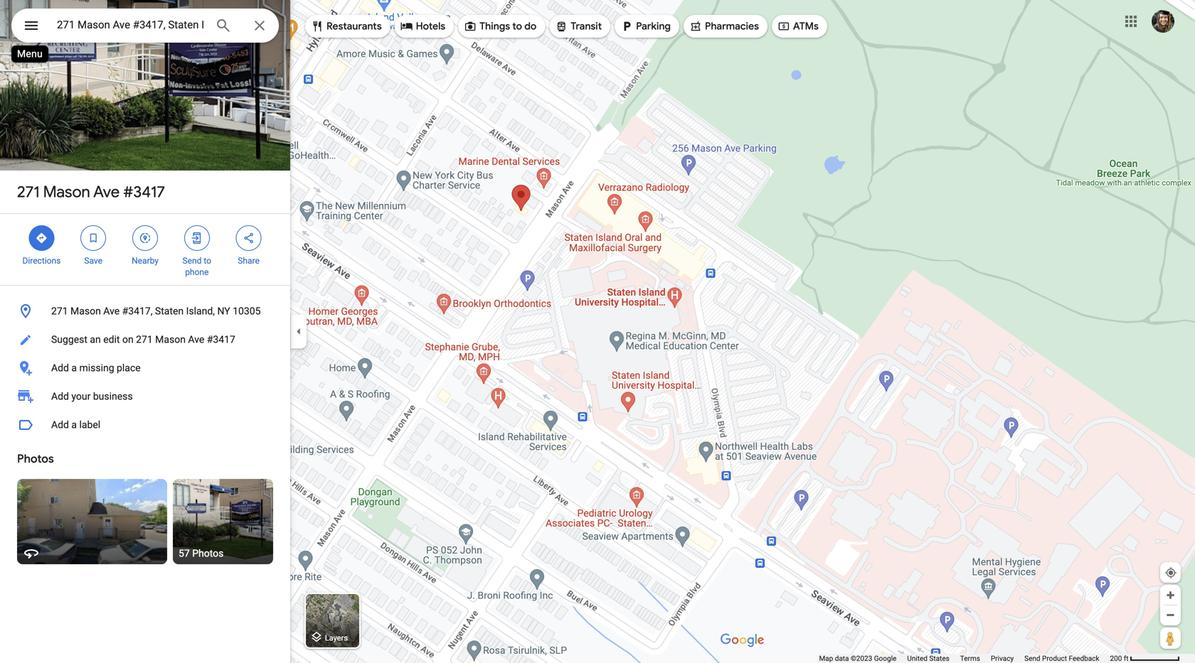 Task type: describe. For each thing, give the bounding box(es) containing it.

[[464, 18, 477, 34]]

terms
[[960, 655, 980, 663]]

island,
[[186, 306, 215, 317]]

a for label
[[71, 419, 77, 431]]

label
[[79, 419, 100, 431]]

send for send product feedback
[[1025, 655, 1041, 663]]

to inside  things to do
[[513, 20, 522, 33]]


[[139, 231, 152, 246]]


[[242, 231, 255, 246]]

to inside send to phone
[[204, 256, 211, 266]]

parking
[[636, 20, 671, 33]]

200 ft
[[1110, 655, 1129, 663]]

send product feedback
[[1025, 655, 1100, 663]]

states
[[930, 655, 950, 663]]

mason inside button
[[155, 334, 186, 346]]

send product feedback button
[[1025, 655, 1100, 664]]

 pharmacies
[[689, 18, 759, 34]]

phone
[[185, 268, 209, 277]]

#3417,
[[122, 306, 153, 317]]

 things to do
[[464, 18, 537, 34]]

directions
[[22, 256, 61, 266]]

terms button
[[960, 655, 980, 664]]

layers
[[325, 634, 348, 643]]


[[87, 231, 100, 246]]

share
[[238, 256, 260, 266]]


[[35, 231, 48, 246]]

0 horizontal spatial #3417
[[123, 182, 165, 202]]

united states button
[[907, 655, 950, 664]]

united states
[[907, 655, 950, 663]]

0 vertical spatial photos
[[17, 452, 54, 467]]

#3417 inside suggest an edit on 271 mason ave #3417 button
[[207, 334, 235, 346]]

add a missing place button
[[0, 354, 290, 383]]

 parking
[[620, 18, 671, 34]]

map data ©2023 google
[[819, 655, 897, 663]]

add your business link
[[0, 383, 290, 411]]

staten
[[155, 306, 184, 317]]

 atms
[[778, 18, 819, 34]]

zoom in image
[[1165, 591, 1176, 601]]

nearby
[[132, 256, 159, 266]]

271 mason ave #3417, staten island, ny 10305 button
[[0, 297, 290, 326]]

add a label
[[51, 419, 100, 431]]

atms
[[793, 20, 819, 33]]

ave inside button
[[188, 334, 204, 346]]

suggest an edit on 271 mason ave #3417 button
[[0, 326, 290, 354]]

add for add a label
[[51, 419, 69, 431]]

map
[[819, 655, 833, 663]]

show your location image
[[1165, 567, 1178, 580]]


[[23, 15, 40, 36]]

271 mason ave #3417, staten island, ny 10305
[[51, 306, 261, 317]]

271 inside button
[[136, 334, 153, 346]]


[[400, 18, 413, 34]]

add for add a missing place
[[51, 363, 69, 374]]

restaurants
[[327, 20, 382, 33]]

privacy button
[[991, 655, 1014, 664]]

ave for #3417,
[[103, 306, 120, 317]]

add your business
[[51, 391, 133, 403]]

271 mason ave #3417
[[17, 182, 165, 202]]

data
[[835, 655, 849, 663]]

271 Mason Ave #3417, Staten Island, NY 10305 field
[[11, 9, 279, 43]]

missing
[[79, 363, 114, 374]]

pharmacies
[[705, 20, 759, 33]]

suggest
[[51, 334, 87, 346]]

google
[[874, 655, 897, 663]]

add a missing place
[[51, 363, 141, 374]]

photos inside 57 photos button
[[192, 548, 224, 560]]

an
[[90, 334, 101, 346]]

do
[[525, 20, 537, 33]]


[[555, 18, 568, 34]]



Task type: locate. For each thing, give the bounding box(es) containing it.
mason up "an"
[[70, 306, 101, 317]]

add left label
[[51, 419, 69, 431]]

0 vertical spatial a
[[71, 363, 77, 374]]

product
[[1042, 655, 1067, 663]]

2 horizontal spatial 271
[[136, 334, 153, 346]]

#3417 down ny
[[207, 334, 235, 346]]

271 for 271 mason ave #3417, staten island, ny 10305
[[51, 306, 68, 317]]

ny
[[217, 306, 230, 317]]

ave for #3417
[[93, 182, 120, 202]]

0 vertical spatial 271
[[17, 182, 40, 202]]

united
[[907, 655, 928, 663]]

1 vertical spatial #3417
[[207, 334, 235, 346]]

 hotels
[[400, 18, 446, 34]]

#3417
[[123, 182, 165, 202], [207, 334, 235, 346]]

a
[[71, 363, 77, 374], [71, 419, 77, 431]]

1 a from the top
[[71, 363, 77, 374]]

send for send to phone
[[183, 256, 202, 266]]

mason inside button
[[70, 306, 101, 317]]

©2023
[[851, 655, 873, 663]]

271 up suggest
[[51, 306, 68, 317]]


[[620, 18, 633, 34]]

collapse side panel image
[[291, 324, 307, 340]]

none field inside 271 mason ave #3417, staten island, ny 10305 field
[[57, 16, 203, 33]]

 search field
[[11, 9, 279, 46]]

271 up 
[[17, 182, 40, 202]]

1 add from the top
[[51, 363, 69, 374]]

2 a from the top
[[71, 419, 77, 431]]

57
[[179, 548, 190, 560]]

2 vertical spatial add
[[51, 419, 69, 431]]

1 vertical spatial add
[[51, 391, 69, 403]]

3 add from the top
[[51, 419, 69, 431]]


[[778, 18, 790, 34]]

save
[[84, 256, 102, 266]]

send inside button
[[1025, 655, 1041, 663]]

edit
[[103, 334, 120, 346]]

1 vertical spatial ave
[[103, 306, 120, 317]]

1 horizontal spatial to
[[513, 20, 522, 33]]

0 horizontal spatial send
[[183, 256, 202, 266]]

ft
[[1124, 655, 1129, 663]]

mason up 
[[43, 182, 90, 202]]

 restaurants
[[311, 18, 382, 34]]

to left do
[[513, 20, 522, 33]]

1 vertical spatial send
[[1025, 655, 1041, 663]]

200
[[1110, 655, 1122, 663]]

actions for 271 mason ave #3417 region
[[0, 214, 290, 285]]

1 horizontal spatial send
[[1025, 655, 1041, 663]]

0 horizontal spatial photos
[[17, 452, 54, 467]]

2 add from the top
[[51, 391, 69, 403]]

1 vertical spatial photos
[[192, 548, 224, 560]]

10305
[[233, 306, 261, 317]]

a for missing
[[71, 363, 77, 374]]

mason down staten
[[155, 334, 186, 346]]

transit
[[571, 20, 602, 33]]

0 vertical spatial to
[[513, 20, 522, 33]]

57 photos
[[179, 548, 224, 560]]

a left missing
[[71, 363, 77, 374]]

suggest an edit on 271 mason ave #3417
[[51, 334, 235, 346]]

1 horizontal spatial photos
[[192, 548, 224, 560]]

google maps element
[[0, 0, 1195, 664]]

ave left #3417,
[[103, 306, 120, 317]]


[[689, 18, 702, 34]]

1 horizontal spatial 271
[[51, 306, 68, 317]]

#3417 up 
[[123, 182, 165, 202]]

0 horizontal spatial to
[[204, 256, 211, 266]]

ave
[[93, 182, 120, 202], [103, 306, 120, 317], [188, 334, 204, 346]]

2 vertical spatial 271
[[136, 334, 153, 346]]

271
[[17, 182, 40, 202], [51, 306, 68, 317], [136, 334, 153, 346]]

privacy
[[991, 655, 1014, 663]]

mason
[[43, 182, 90, 202], [70, 306, 101, 317], [155, 334, 186, 346]]

None field
[[57, 16, 203, 33]]

0 vertical spatial ave
[[93, 182, 120, 202]]

send left product
[[1025, 655, 1041, 663]]

271 inside button
[[51, 306, 68, 317]]

1 vertical spatial a
[[71, 419, 77, 431]]


[[311, 18, 324, 34]]

0 vertical spatial #3417
[[123, 182, 165, 202]]

send up phone
[[183, 256, 202, 266]]

2 vertical spatial mason
[[155, 334, 186, 346]]

add for add your business
[[51, 391, 69, 403]]

ave up 
[[93, 182, 120, 202]]

57 photos button
[[173, 480, 273, 565]]

on
[[122, 334, 134, 346]]

0 vertical spatial send
[[183, 256, 202, 266]]

send to phone
[[183, 256, 211, 277]]

to up phone
[[204, 256, 211, 266]]

 button
[[11, 9, 51, 46]]

business
[[93, 391, 133, 403]]

ave inside button
[[103, 306, 120, 317]]

send
[[183, 256, 202, 266], [1025, 655, 1041, 663]]

google account: giulia masi  
(giulia.masi@adept.ai) image
[[1152, 10, 1175, 33]]

1 vertical spatial 271
[[51, 306, 68, 317]]

271 right on
[[136, 334, 153, 346]]

0 vertical spatial mason
[[43, 182, 90, 202]]

footer inside "google maps" element
[[819, 655, 1110, 664]]

0 horizontal spatial 271
[[17, 182, 40, 202]]

hotels
[[416, 20, 446, 33]]


[[191, 231, 203, 246]]

ave down island,
[[188, 334, 204, 346]]

footer containing map data ©2023 google
[[819, 655, 1110, 664]]

 transit
[[555, 18, 602, 34]]

271 for 271 mason ave #3417
[[17, 182, 40, 202]]

1 vertical spatial mason
[[70, 306, 101, 317]]

1 horizontal spatial #3417
[[207, 334, 235, 346]]

200 ft button
[[1110, 655, 1180, 663]]

photos
[[17, 452, 54, 467], [192, 548, 224, 560]]

photos down add a label
[[17, 452, 54, 467]]

photos right 57
[[192, 548, 224, 560]]

add
[[51, 363, 69, 374], [51, 391, 69, 403], [51, 419, 69, 431]]

footer
[[819, 655, 1110, 664]]

place
[[117, 363, 141, 374]]

zoom out image
[[1165, 610, 1176, 621]]

add a label button
[[0, 411, 290, 440]]

feedback
[[1069, 655, 1100, 663]]

show street view coverage image
[[1160, 628, 1181, 650]]

your
[[71, 391, 91, 403]]

things
[[480, 20, 510, 33]]

1 vertical spatial to
[[204, 256, 211, 266]]

2 vertical spatial ave
[[188, 334, 204, 346]]

to
[[513, 20, 522, 33], [204, 256, 211, 266]]

271 mason ave #3417 main content
[[0, 0, 290, 664]]

add left your
[[51, 391, 69, 403]]

mason for 271 mason ave #3417, staten island, ny 10305
[[70, 306, 101, 317]]

mason for 271 mason ave #3417
[[43, 182, 90, 202]]

add down suggest
[[51, 363, 69, 374]]

a left label
[[71, 419, 77, 431]]

0 vertical spatial add
[[51, 363, 69, 374]]

send inside send to phone
[[183, 256, 202, 266]]



Task type: vqa. For each thing, say whether or not it's contained in the screenshot.


